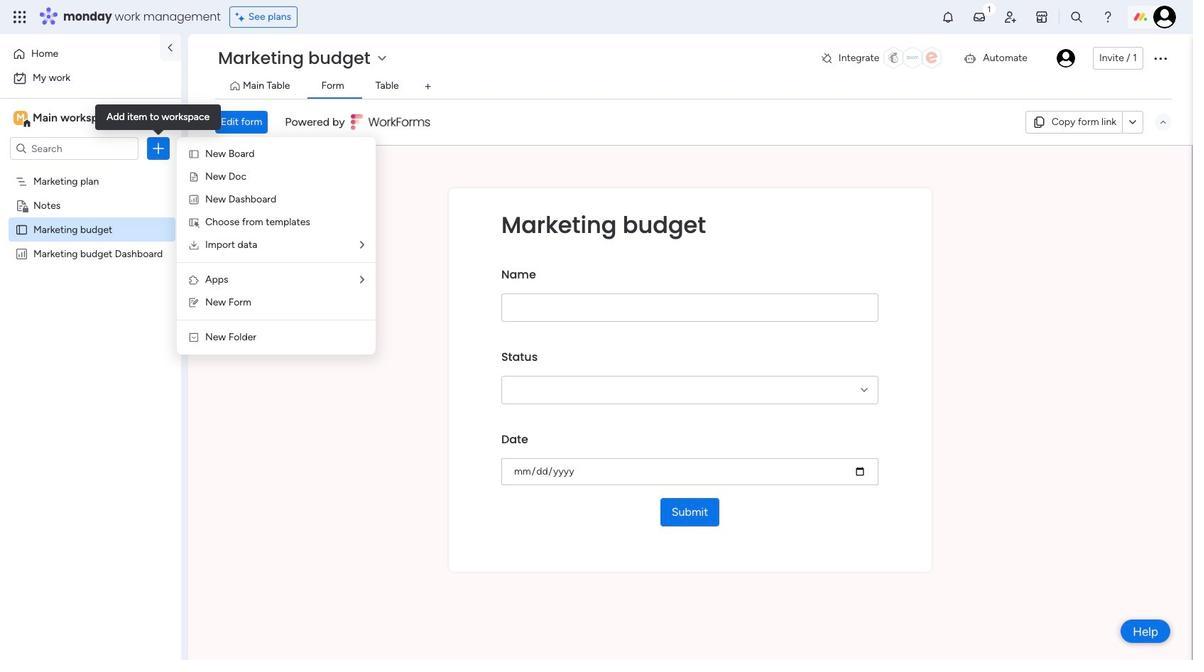 Task type: vqa. For each thing, say whether or not it's contained in the screenshot.
THE DAPULSE X SLIM image
no



Task type: describe. For each thing, give the bounding box(es) containing it.
2 group from the top
[[502, 339, 879, 421]]

add view image
[[425, 81, 431, 92]]

new dashboard image
[[188, 194, 200, 205]]

notifications image
[[941, 10, 956, 24]]

workforms logo image
[[351, 111, 431, 134]]

2 vertical spatial option
[[0, 168, 181, 171]]

monday marketplace image
[[1035, 10, 1049, 24]]

form form
[[188, 146, 1192, 660]]

list arrow image for import data image
[[360, 240, 364, 250]]

private board image
[[15, 198, 28, 212]]

1 image
[[983, 1, 996, 17]]

public board image
[[15, 222, 28, 236]]

workspace image
[[13, 110, 28, 126]]

service icon image
[[188, 171, 200, 183]]

1 vertical spatial option
[[9, 67, 173, 90]]

Search in workspace field
[[30, 140, 119, 157]]

search everything image
[[1070, 10, 1084, 24]]

3 group from the top
[[502, 421, 879, 498]]

workspace selection element
[[13, 109, 119, 128]]

0 vertical spatial kendall parks image
[[1154, 6, 1177, 28]]

select product image
[[13, 10, 27, 24]]



Task type: locate. For each thing, give the bounding box(es) containing it.
0 horizontal spatial kendall parks image
[[1057, 49, 1076, 67]]

0 vertical spatial list arrow image
[[360, 240, 364, 250]]

list arrow image
[[360, 240, 364, 250], [360, 275, 364, 285]]

Choose a date date field
[[502, 458, 879, 485]]

tab
[[417, 75, 440, 98]]

group
[[502, 256, 879, 339], [502, 339, 879, 421], [502, 421, 879, 498]]

help image
[[1101, 10, 1115, 24]]

options image
[[1152, 50, 1169, 67]]

list arrow image for apps icon
[[360, 275, 364, 285]]

choose from templates image
[[188, 217, 200, 228]]

1 horizontal spatial kendall parks image
[[1154, 6, 1177, 28]]

1 vertical spatial list arrow image
[[360, 275, 364, 285]]

options image
[[151, 141, 166, 156]]

apps image
[[188, 274, 200, 286]]

form image
[[188, 297, 200, 308]]

menu
[[177, 137, 376, 355]]

1 vertical spatial kendall parks image
[[1057, 49, 1076, 67]]

import data image
[[188, 239, 200, 251]]

0 vertical spatial option
[[9, 43, 151, 65]]

see plans image
[[236, 9, 248, 25]]

new folder image
[[188, 332, 200, 343]]

1 group from the top
[[502, 256, 879, 339]]

kendall parks image down "search everything" icon
[[1057, 49, 1076, 67]]

option
[[9, 43, 151, 65], [9, 67, 173, 90], [0, 168, 181, 171]]

kendall parks image up options icon
[[1154, 6, 1177, 28]]

invite members image
[[1004, 10, 1018, 24]]

new board image
[[188, 148, 200, 160]]

collapse image
[[1158, 117, 1169, 128]]

2 list arrow image from the top
[[360, 275, 364, 285]]

list box
[[0, 166, 181, 457]]

tab list
[[215, 75, 1172, 99]]

public dashboard image
[[15, 247, 28, 260]]

kendall parks image
[[1154, 6, 1177, 28], [1057, 49, 1076, 67]]

update feed image
[[973, 10, 987, 24]]

1 list arrow image from the top
[[360, 240, 364, 250]]

name text field
[[502, 293, 879, 322]]



